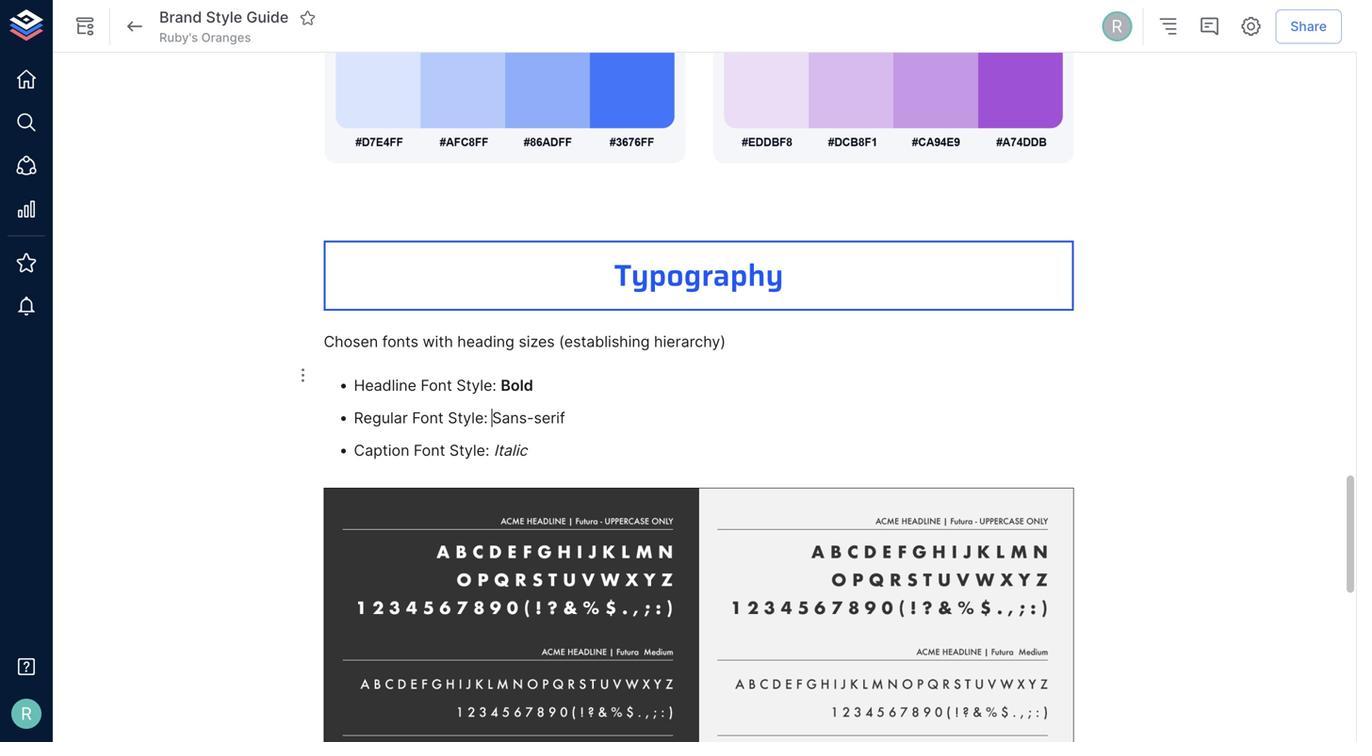 Task type: describe. For each thing, give the bounding box(es) containing it.
settings image
[[1240, 15, 1263, 38]]

regular
[[354, 409, 408, 427]]

caption
[[354, 441, 410, 460]]

comments image
[[1198, 15, 1221, 38]]

favorite image
[[299, 9, 316, 26]]

1 horizontal spatial r button
[[1099, 8, 1135, 44]]

italic
[[494, 441, 527, 460]]

hierarchy)
[[654, 333, 726, 351]]

oranges
[[201, 30, 251, 45]]

bold
[[501, 377, 533, 395]]

show wiki image
[[74, 15, 96, 38]]

caption font style: italic
[[354, 441, 527, 460]]

sizes
[[519, 333, 555, 351]]

guide
[[246, 8, 289, 27]]

table of contents image
[[1157, 15, 1180, 38]]

sans-
[[492, 409, 534, 427]]

share button
[[1276, 9, 1342, 44]]

ruby's oranges
[[159, 30, 251, 45]]

brand style guide
[[159, 8, 289, 27]]

1 vertical spatial style:
[[448, 409, 488, 427]]

serif
[[534, 409, 565, 427]]

ruby's
[[159, 30, 198, 45]]

typography
[[614, 252, 784, 300]]

share
[[1291, 18, 1327, 34]]

0 vertical spatial r
[[1112, 16, 1123, 37]]



Task type: locate. For each thing, give the bounding box(es) containing it.
font up regular font style: sans-serif at the bottom left of page
[[421, 377, 452, 395]]

0 vertical spatial style:
[[457, 377, 497, 395]]

0 vertical spatial font
[[421, 377, 452, 395]]

1 horizontal spatial r
[[1112, 16, 1123, 37]]

brand
[[159, 8, 202, 27]]

(establishing
[[559, 333, 650, 351]]

chosen fonts with heading sizes (establishing hierarchy)
[[324, 333, 726, 351]]

chosen
[[324, 333, 378, 351]]

1 vertical spatial r button
[[6, 694, 47, 735]]

with
[[423, 333, 453, 351]]

2 vertical spatial font
[[414, 441, 445, 460]]

headline
[[354, 377, 417, 395]]

style:
[[457, 377, 497, 395], [448, 409, 488, 427], [450, 441, 490, 460]]

style: down regular font style: sans-serif at the bottom left of page
[[450, 441, 490, 460]]

style: for caption font style:
[[450, 441, 490, 460]]

font for regular
[[412, 409, 444, 427]]

0 horizontal spatial r button
[[6, 694, 47, 735]]

1 vertical spatial r
[[21, 704, 32, 725]]

font up caption font style: italic
[[412, 409, 444, 427]]

style
[[206, 8, 242, 27]]

0 horizontal spatial r
[[21, 704, 32, 725]]

2 vertical spatial style:
[[450, 441, 490, 460]]

regular font style: sans-serif
[[354, 409, 565, 427]]

style: for headline font style:
[[457, 377, 497, 395]]

style: down headline font style: bold
[[448, 409, 488, 427]]

font down regular font style: sans-serif at the bottom left of page
[[414, 441, 445, 460]]

go back image
[[123, 15, 146, 38]]

r button
[[1099, 8, 1135, 44], [6, 694, 47, 735]]

font for caption
[[414, 441, 445, 460]]

1 vertical spatial font
[[412, 409, 444, 427]]

ruby's oranges link
[[159, 29, 251, 46]]

headline font style: bold
[[354, 377, 533, 395]]

0 vertical spatial r button
[[1099, 8, 1135, 44]]

style: up regular font style: sans-serif at the bottom left of page
[[457, 377, 497, 395]]

font
[[421, 377, 452, 395], [412, 409, 444, 427], [414, 441, 445, 460]]

font for headline
[[421, 377, 452, 395]]

r
[[1112, 16, 1123, 37], [21, 704, 32, 725]]

heading
[[457, 333, 515, 351]]

fonts
[[382, 333, 419, 351]]



Task type: vqa. For each thing, say whether or not it's contained in the screenshot.
of for logo
no



